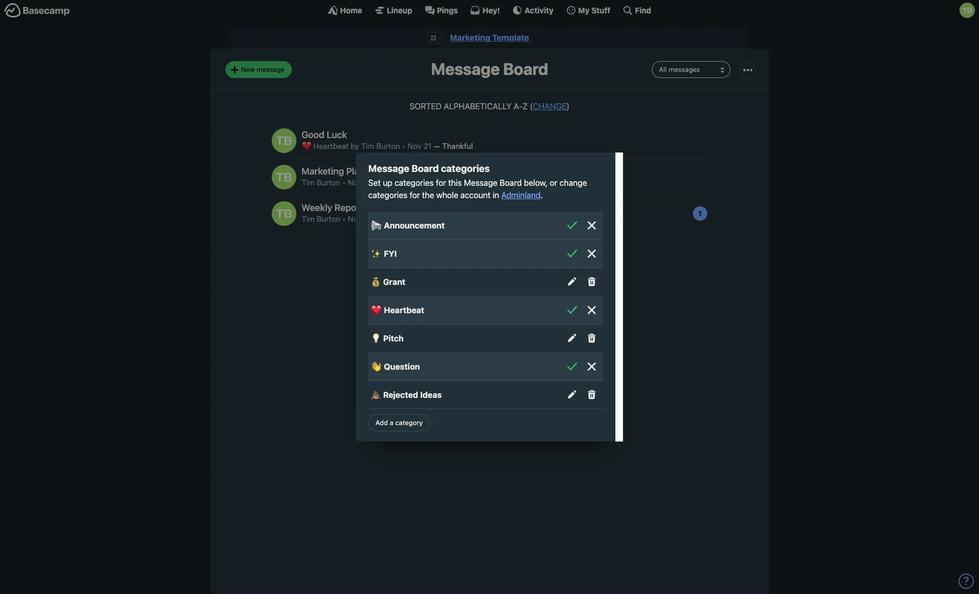 Task type: vqa. For each thing, say whether or not it's contained in the screenshot.
My
no



Task type: describe. For each thing, give the bounding box(es) containing it.
a-
[[514, 102, 523, 111]]

template
[[492, 33, 529, 42]]

.
[[541, 191, 543, 200]]

message for message board categories
[[368, 163, 410, 174]]

thankful
[[442, 141, 473, 151]]

pings button
[[425, 5, 458, 15]]

💰
[[371, 278, 381, 287]]

)
[[567, 102, 570, 111]]

find
[[635, 5, 652, 15]]

marketing plan proposal tim burton • nov 21 —           space to create the greatest marketing plan.
[[302, 166, 539, 187]]

❤️
[[302, 141, 311, 151]]

nov 21 element for luck
[[408, 141, 432, 151]]

alphabetically
[[444, 102, 512, 111]]

activity link
[[512, 5, 554, 15]]

below,
[[524, 179, 548, 188]]

whole
[[436, 191, 458, 200]]

0 vertical spatial change
[[533, 102, 567, 111]]

new message
[[241, 65, 285, 73]]

nov 20 element
[[348, 214, 373, 224]]

sorted
[[410, 102, 442, 111]]

good luck ❤️ heartbeat by              tim burton • nov 21 —           thankful
[[302, 130, 473, 151]]

home link
[[328, 5, 362, 15]]

ideas
[[420, 391, 442, 400]]

1 horizontal spatial tim burton image
[[960, 3, 975, 18]]

20
[[364, 214, 373, 224]]

— inside good luck ❤️ heartbeat by              tim burton • nov 21 —           thankful
[[434, 141, 440, 151]]

3 name it… text field from the top
[[384, 304, 483, 317]]

change link
[[533, 102, 567, 111]]

a inside weekly report tim burton • nov 20 —           this message board will serve as a place to ask questions
[[502, 214, 506, 224]]

• inside good luck ❤️ heartbeat by              tim burton • nov 21 —           thankful
[[402, 141, 406, 151]]

message inside set up categories for this message board below, or change categories for the whole account in
[[464, 179, 498, 188]]

marketing for template
[[450, 33, 490, 42]]

set
[[368, 179, 381, 188]]

add
[[376, 419, 388, 427]]

a inside button
[[390, 419, 394, 427]]

Name it… text field
[[384, 360, 483, 374]]

message board categories
[[368, 163, 490, 174]]

serve
[[470, 214, 490, 224]]

nov inside weekly report tim burton • nov 20 —           this message board will serve as a place to ask questions
[[348, 214, 362, 224]]

main element
[[0, 0, 979, 20]]

the for categories
[[422, 191, 434, 200]]

find button
[[623, 5, 652, 15]]

up
[[383, 179, 393, 188]]

sorted alphabetically a-z ( change )
[[410, 102, 570, 111]]

switch accounts image
[[4, 3, 70, 18]]

1 vertical spatial tim burton image
[[272, 201, 296, 226]]

grant
[[383, 278, 406, 287]]

2 vertical spatial categories
[[368, 191, 408, 200]]

new
[[241, 65, 255, 73]]

nov 21 element for plan
[[348, 178, 372, 187]]

place
[[508, 214, 527, 224]]

💩 rejected ideas
[[371, 391, 442, 400]]

categories for up
[[395, 179, 434, 188]]



Task type: locate. For each thing, give the bounding box(es) containing it.
1 vertical spatial the
[[422, 191, 434, 200]]

2 tim burton image from the top
[[272, 165, 296, 189]]

0 vertical spatial nov 21 element
[[408, 141, 432, 151]]

burton down weekly on the left top
[[317, 214, 340, 224]]

1 horizontal spatial nov 21 element
[[408, 141, 432, 151]]

—
[[434, 141, 440, 151], [374, 178, 381, 187], [375, 214, 382, 224]]

add a category
[[376, 419, 423, 427]]

luck
[[327, 130, 347, 140]]

change right or
[[560, 179, 587, 188]]

weekly
[[302, 203, 332, 213]]

board for message board
[[503, 59, 548, 79]]

tim inside marketing plan proposal tim burton • nov 21 —           space to create the greatest marketing plan.
[[302, 178, 315, 187]]

rejected
[[383, 391, 418, 400]]

0 vertical spatial burton
[[376, 141, 400, 151]]

2 vertical spatial burton
[[317, 214, 340, 224]]

activity
[[525, 5, 554, 15]]

categories down up
[[368, 191, 408, 200]]

1 vertical spatial change
[[560, 179, 587, 188]]

marketing
[[485, 178, 520, 187]]

0 vertical spatial board
[[503, 59, 548, 79]]

category
[[395, 419, 423, 427]]

(
[[530, 102, 533, 111]]

nov inside good luck ❤️ heartbeat by              tim burton • nov 21 —           thankful
[[408, 141, 422, 151]]

2 vertical spatial —
[[375, 214, 382, 224]]

1 vertical spatial message
[[401, 214, 433, 224]]

a right as
[[502, 214, 506, 224]]

2 vertical spatial nov
[[348, 214, 362, 224]]

the
[[440, 178, 451, 187], [422, 191, 434, 200]]

1 vertical spatial to
[[529, 214, 536, 224]]

name it… text field down grant on the top left of page
[[384, 304, 483, 317]]

0 horizontal spatial nov 21 element
[[348, 178, 372, 187]]

marketing inside marketing plan proposal tim burton • nov 21 —           space to create the greatest marketing plan.
[[302, 166, 344, 177]]

0 horizontal spatial message
[[257, 65, 285, 73]]

tim right by
[[361, 141, 374, 151]]

None text field
[[371, 247, 382, 261], [371, 304, 382, 317], [371, 247, 382, 261], [371, 304, 382, 317]]

for down "create"
[[410, 191, 420, 200]]

0 vertical spatial •
[[402, 141, 406, 151]]

good
[[302, 130, 325, 140]]

to inside marketing plan proposal tim burton • nov 21 —           space to create the greatest marketing plan.
[[407, 178, 414, 187]]

board
[[435, 214, 455, 224]]

account
[[461, 191, 491, 200]]

by
[[351, 141, 359, 151]]

name it… text field down board
[[384, 247, 483, 261]]

to right 'space'
[[407, 178, 414, 187]]

2 vertical spatial message
[[464, 179, 498, 188]]

or
[[550, 179, 558, 188]]

change inside set up categories for this message board below, or change categories for the whole account in
[[560, 179, 587, 188]]

adminland
[[501, 191, 541, 200]]

board up the adminland link
[[500, 179, 522, 188]]

0 vertical spatial to
[[407, 178, 414, 187]]

2 vertical spatial tim
[[302, 214, 315, 224]]

the for proposal
[[440, 178, 451, 187]]

message right new
[[257, 65, 285, 73]]

marketing down main element
[[450, 33, 490, 42]]

0 vertical spatial nov
[[408, 141, 422, 151]]

home
[[340, 5, 362, 15]]

in
[[493, 191, 499, 200]]

0 vertical spatial a
[[502, 214, 506, 224]]

space
[[383, 178, 405, 187]]

21 inside good luck ❤️ heartbeat by              tim burton • nov 21 —           thankful
[[424, 141, 432, 151]]

adminland link
[[501, 191, 541, 200]]

report
[[335, 203, 363, 213]]

0 vertical spatial marketing
[[450, 33, 490, 42]]

tim up weekly on the left top
[[302, 178, 315, 187]]

0 horizontal spatial marketing
[[302, 166, 344, 177]]

0 vertical spatial 21
[[424, 141, 432, 151]]

nov up message board categories
[[408, 141, 422, 151]]

nov down plan
[[348, 178, 362, 187]]

1 horizontal spatial message
[[401, 214, 433, 224]]

0 horizontal spatial for
[[410, 191, 420, 200]]

greatest
[[454, 178, 483, 187]]

1 horizontal spatial marketing
[[450, 33, 490, 42]]

board up "create"
[[412, 163, 439, 174]]

pitch
[[383, 334, 404, 343]]

21 up message board categories
[[424, 141, 432, 151]]

0 horizontal spatial a
[[390, 419, 394, 427]]

message for message board
[[431, 59, 500, 79]]

to inside weekly report tim burton • nov 20 —           this message board will serve as a place to ask questions
[[529, 214, 536, 224]]

to
[[407, 178, 414, 187], [529, 214, 536, 224]]

1 horizontal spatial 21
[[424, 141, 432, 151]]

name it… text field down whole on the left top of the page
[[384, 219, 483, 232]]

this
[[448, 179, 462, 188]]

1 vertical spatial burton
[[317, 178, 340, 187]]

nov 21 element
[[408, 141, 432, 151], [348, 178, 372, 187]]

this
[[384, 214, 399, 224]]

the inside set up categories for this message board below, or change categories for the whole account in
[[422, 191, 434, 200]]

adminland .
[[501, 191, 543, 200]]

1 name it… text field from the top
[[384, 219, 483, 232]]

21
[[424, 141, 432, 151], [364, 178, 372, 187]]

1 vertical spatial categories
[[395, 179, 434, 188]]

• inside weekly report tim burton • nov 20 —           this message board will serve as a place to ask questions
[[342, 214, 346, 224]]

• down report
[[342, 214, 346, 224]]

1 vertical spatial nov 21 element
[[348, 178, 372, 187]]

categories
[[441, 163, 490, 174], [395, 179, 434, 188], [368, 191, 408, 200]]

marketing template link
[[450, 33, 529, 42]]

1 vertical spatial nov
[[348, 178, 362, 187]]

burton up weekly on the left top
[[317, 178, 340, 187]]

as
[[492, 214, 500, 224]]

tim down weekly on the left top
[[302, 214, 315, 224]]

tim inside weekly report tim burton • nov 20 —           this message board will serve as a place to ask questions
[[302, 214, 315, 224]]

1 vertical spatial message
[[368, 163, 410, 174]]

1 vertical spatial tim
[[302, 178, 315, 187]]

burton inside marketing plan proposal tim burton • nov 21 —           space to create the greatest marketing plan.
[[317, 178, 340, 187]]

add a category button
[[368, 415, 430, 432]]

• up 'proposal'
[[402, 141, 406, 151]]

21 inside marketing plan proposal tim burton • nov 21 —           space to create the greatest marketing plan.
[[364, 178, 372, 187]]

0 vertical spatial message
[[257, 65, 285, 73]]

a right add
[[390, 419, 394, 427]]

💩
[[371, 391, 381, 400]]

heartbeat
[[313, 141, 349, 151]]

1
[[699, 209, 702, 218]]

1 link
[[693, 206, 708, 221]]

1 vertical spatial tim burton image
[[272, 165, 296, 189]]

board inside set up categories for this message board below, or change categories for the whole account in
[[500, 179, 522, 188]]

nov
[[408, 141, 422, 151], [348, 178, 362, 187], [348, 214, 362, 224]]

1 vertical spatial 21
[[364, 178, 372, 187]]

message
[[257, 65, 285, 73], [401, 214, 433, 224]]

to left ask
[[529, 214, 536, 224]]

— inside marketing plan proposal tim burton • nov 21 —           space to create the greatest marketing plan.
[[374, 178, 381, 187]]

message
[[431, 59, 500, 79], [368, 163, 410, 174], [464, 179, 498, 188]]

a
[[502, 214, 506, 224], [390, 419, 394, 427]]

message up up
[[368, 163, 410, 174]]

0 vertical spatial categories
[[441, 163, 490, 174]]

change
[[533, 102, 567, 111], [560, 179, 587, 188]]

None text field
[[371, 219, 382, 232], [371, 360, 382, 374], [371, 219, 382, 232], [371, 360, 382, 374]]

weekly report tim burton • nov 20 —           this message board will serve as a place to ask questions
[[302, 203, 587, 224]]

•
[[402, 141, 406, 151], [342, 178, 346, 187], [342, 214, 346, 224]]

nov down report
[[348, 214, 362, 224]]

0 vertical spatial tim
[[361, 141, 374, 151]]

create
[[416, 178, 438, 187]]

— right 20
[[375, 214, 382, 224]]

2 vertical spatial •
[[342, 214, 346, 224]]

the inside marketing plan proposal tim burton • nov 21 —           space to create the greatest marketing plan.
[[440, 178, 451, 187]]

burton inside weekly report tim burton • nov 20 —           this message board will serve as a place to ask questions
[[317, 214, 340, 224]]

tim burton image
[[960, 3, 975, 18], [272, 201, 296, 226]]

marketing template
[[450, 33, 529, 42]]

2 name it… text field from the top
[[384, 247, 483, 261]]

1 horizontal spatial the
[[440, 178, 451, 187]]

message up the alphabetically
[[431, 59, 500, 79]]

1 vertical spatial for
[[410, 191, 420, 200]]

1 vertical spatial a
[[390, 419, 394, 427]]

the up whole on the left top of the page
[[440, 178, 451, 187]]

1 vertical spatial marketing
[[302, 166, 344, 177]]

proposal
[[367, 166, 404, 177]]

z
[[523, 102, 528, 111]]

0 vertical spatial name it… text field
[[384, 219, 483, 232]]

lineup link
[[375, 5, 412, 15]]

ask
[[538, 214, 550, 224]]

tim inside good luck ❤️ heartbeat by              tim burton • nov 21 —           thankful
[[361, 141, 374, 151]]

for up whole on the left top of the page
[[436, 179, 446, 188]]

marketing for plan
[[302, 166, 344, 177]]

— left thankful
[[434, 141, 440, 151]]

change right z
[[533, 102, 567, 111]]

💡 pitch
[[371, 334, 404, 343]]

1 tim burton image from the top
[[272, 128, 296, 153]]

0 vertical spatial the
[[440, 178, 451, 187]]

💰 grant
[[371, 278, 406, 287]]

0 horizontal spatial the
[[422, 191, 434, 200]]

• inside marketing plan proposal tim burton • nov 21 —           space to create the greatest marketing plan.
[[342, 178, 346, 187]]

💡
[[371, 334, 381, 343]]

1 horizontal spatial for
[[436, 179, 446, 188]]

21 down plan
[[364, 178, 372, 187]]

plan.
[[522, 178, 539, 187]]

burton up 'proposal'
[[376, 141, 400, 151]]

new message link
[[226, 61, 292, 78]]

• up report
[[342, 178, 346, 187]]

lineup
[[387, 5, 412, 15]]

1 vertical spatial •
[[342, 178, 346, 187]]

0 vertical spatial tim burton image
[[272, 128, 296, 153]]

burton
[[376, 141, 400, 151], [317, 178, 340, 187], [317, 214, 340, 224]]

nov inside marketing plan proposal tim burton • nov 21 —           space to create the greatest marketing plan.
[[348, 178, 362, 187]]

0 vertical spatial —
[[434, 141, 440, 151]]

marketing down heartbeat
[[302, 166, 344, 177]]

plan
[[346, 166, 365, 177]]

marketing
[[450, 33, 490, 42], [302, 166, 344, 177]]

pings
[[437, 5, 458, 15]]

1 vertical spatial name it… text field
[[384, 247, 483, 261]]

0 vertical spatial tim burton image
[[960, 3, 975, 18]]

categories for board
[[441, 163, 490, 174]]

message inside weekly report tim burton • nov 20 —           this message board will serve as a place to ask questions
[[401, 214, 433, 224]]

Name it… text field
[[384, 219, 483, 232], [384, 247, 483, 261], [384, 304, 483, 317]]

0 vertical spatial message
[[431, 59, 500, 79]]

— inside weekly report tim burton • nov 20 —           this message board will serve as a place to ask questions
[[375, 214, 382, 224]]

tim burton image for good
[[272, 128, 296, 153]]

message up account
[[464, 179, 498, 188]]

for
[[436, 179, 446, 188], [410, 191, 420, 200]]

the down "create"
[[422, 191, 434, 200]]

nov 21 element down plan
[[348, 178, 372, 187]]

will
[[457, 214, 468, 224]]

categories down message board categories
[[395, 179, 434, 188]]

questions
[[552, 214, 587, 224]]

tim
[[361, 141, 374, 151], [302, 178, 315, 187], [302, 214, 315, 224]]

1 vertical spatial board
[[412, 163, 439, 174]]

nov 21 element up message board categories
[[408, 141, 432, 151]]

board
[[503, 59, 548, 79], [412, 163, 439, 174], [500, 179, 522, 188]]

0 horizontal spatial to
[[407, 178, 414, 187]]

message right this
[[401, 214, 433, 224]]

1 vertical spatial —
[[374, 178, 381, 187]]

1 horizontal spatial to
[[529, 214, 536, 224]]

tim burton image
[[272, 128, 296, 153], [272, 165, 296, 189]]

0 vertical spatial for
[[436, 179, 446, 188]]

0 horizontal spatial 21
[[364, 178, 372, 187]]

2 vertical spatial board
[[500, 179, 522, 188]]

categories up greatest
[[441, 163, 490, 174]]

board down the "template"
[[503, 59, 548, 79]]

tim burton image for marketing
[[272, 165, 296, 189]]

1 horizontal spatial a
[[502, 214, 506, 224]]

2 vertical spatial name it… text field
[[384, 304, 483, 317]]

0 horizontal spatial tim burton image
[[272, 201, 296, 226]]

— left up
[[374, 178, 381, 187]]

set up categories for this message board below, or change categories for the whole account in
[[368, 179, 587, 200]]

board for message board categories
[[412, 163, 439, 174]]

burton inside good luck ❤️ heartbeat by              tim burton • nov 21 —           thankful
[[376, 141, 400, 151]]

message board
[[431, 59, 548, 79]]



